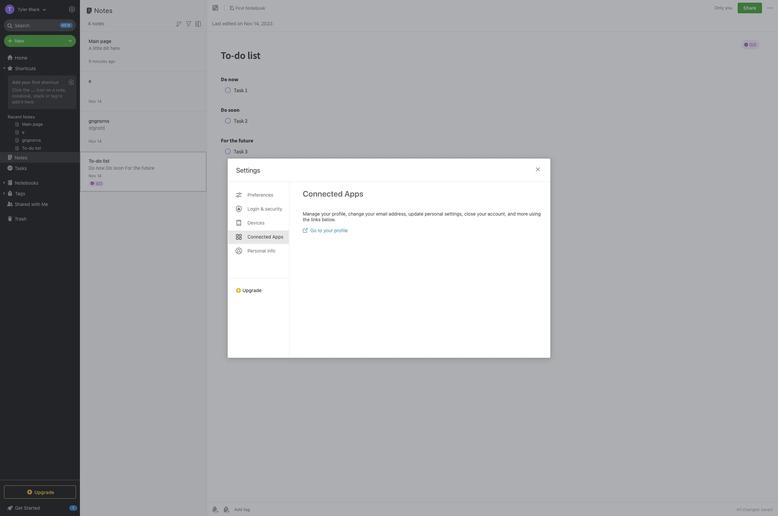 Task type: vqa. For each thing, say whether or not it's contained in the screenshot.
Shared with Me
yes



Task type: locate. For each thing, give the bounding box(es) containing it.
None search field
[[9, 19, 71, 31]]

the left ...
[[23, 87, 30, 93]]

trash link
[[0, 214, 80, 224]]

14 down sfgnsfd
[[97, 139, 102, 144]]

your
[[21, 80, 31, 85], [321, 211, 331, 217], [366, 211, 375, 217], [477, 211, 487, 217], [324, 228, 333, 233]]

upgrade for top upgrade popup button
[[243, 288, 262, 293]]

first
[[236, 5, 244, 11]]

gngnsrns
[[89, 118, 109, 124]]

group
[[0, 74, 80, 155]]

do
[[96, 158, 102, 164]]

0 horizontal spatial to
[[59, 93, 63, 99]]

1 horizontal spatial to
[[318, 228, 322, 233]]

login
[[248, 206, 259, 212]]

nov 14
[[89, 99, 102, 104], [89, 139, 102, 144], [89, 173, 102, 178]]

for
[[125, 165, 132, 171]]

0 vertical spatial upgrade
[[243, 288, 262, 293]]

tasks button
[[0, 163, 80, 174]]

1 vertical spatial connected apps
[[248, 234, 284, 240]]

connected inside tab list
[[248, 234, 271, 240]]

upgrade button
[[228, 278, 289, 296], [4, 486, 76, 500]]

note window element
[[207, 0, 779, 517]]

nov up 0/3
[[89, 173, 96, 178]]

tab list containing preferences
[[228, 182, 290, 358]]

or
[[46, 93, 50, 99]]

page
[[100, 38, 111, 44]]

to right the go
[[318, 228, 322, 233]]

and
[[508, 211, 516, 217]]

do down to- at top left
[[89, 165, 95, 171]]

close image
[[534, 165, 542, 173]]

0 vertical spatial the
[[23, 87, 30, 93]]

to down note,
[[59, 93, 63, 99]]

nov
[[244, 20, 253, 26], [89, 99, 96, 104], [89, 139, 96, 144], [89, 173, 96, 178]]

your down 'below.'
[[324, 228, 333, 233]]

close
[[465, 211, 476, 217]]

on left a
[[46, 87, 51, 93]]

apps inside tab list
[[273, 234, 284, 240]]

little
[[93, 45, 102, 51]]

notes right recent
[[23, 114, 35, 120]]

note,
[[56, 87, 66, 93]]

tags button
[[0, 188, 80, 199]]

apps up the info
[[273, 234, 284, 240]]

icon
[[36, 87, 45, 93]]

1 vertical spatial nov 14
[[89, 139, 102, 144]]

bit
[[104, 45, 109, 51]]

0 horizontal spatial upgrade
[[34, 490, 54, 496]]

1 vertical spatial upgrade
[[34, 490, 54, 496]]

recent notes
[[8, 114, 35, 120]]

tree
[[0, 52, 80, 480]]

4 notes
[[88, 21, 104, 26]]

0 vertical spatial 14
[[97, 99, 102, 104]]

nov 14 down sfgnsfd
[[89, 139, 102, 144]]

notes up notes
[[94, 7, 113, 14]]

below.
[[322, 217, 336, 222]]

account,
[[488, 211, 507, 217]]

nov 14 up the gngnsrns
[[89, 99, 102, 104]]

upgrade inside tab list
[[243, 288, 262, 293]]

first
[[32, 80, 40, 85]]

settings image
[[68, 5, 76, 13]]

upgrade for the leftmost upgrade popup button
[[34, 490, 54, 496]]

e
[[89, 78, 91, 84]]

0 horizontal spatial connected apps
[[248, 234, 284, 240]]

expand note image
[[212, 4, 220, 12]]

tree containing home
[[0, 52, 80, 480]]

personal
[[248, 248, 266, 254]]

the right for
[[133, 165, 140, 171]]

only
[[715, 5, 724, 10]]

nov down sfgnsfd
[[89, 139, 96, 144]]

nov 14 up 0/3
[[89, 173, 102, 178]]

4
[[88, 21, 91, 26]]

first notebook
[[236, 5, 265, 11]]

add your first shortcut
[[12, 80, 59, 85]]

on right edited
[[238, 20, 243, 26]]

the
[[23, 87, 30, 93], [133, 165, 140, 171], [303, 217, 310, 222]]

0 horizontal spatial do
[[89, 165, 95, 171]]

personal
[[425, 211, 444, 217]]

connected apps up profile,
[[303, 189, 364, 198]]

on inside icon on a note, notebook, stack or tag to add it here.
[[46, 87, 51, 93]]

profile
[[334, 228, 348, 233]]

to
[[59, 93, 63, 99], [318, 228, 322, 233]]

1 horizontal spatial do
[[106, 165, 112, 171]]

2 horizontal spatial the
[[303, 217, 310, 222]]

info
[[267, 248, 275, 254]]

0 horizontal spatial apps
[[273, 234, 284, 240]]

1 vertical spatial connected
[[248, 234, 271, 240]]

1 horizontal spatial connected apps
[[303, 189, 364, 198]]

do
[[89, 165, 95, 171], [106, 165, 112, 171]]

icon on a note, notebook, stack or tag to add it here.
[[12, 87, 66, 105]]

soon
[[113, 165, 124, 171]]

home
[[15, 55, 27, 60]]

14
[[97, 99, 102, 104], [97, 139, 102, 144], [97, 173, 102, 178]]

2 vertical spatial nov 14
[[89, 173, 102, 178]]

0 vertical spatial connected apps
[[303, 189, 364, 198]]

shared
[[15, 201, 30, 207]]

your inside group
[[21, 80, 31, 85]]

connected apps
[[303, 189, 364, 198], [248, 234, 284, 240]]

apps
[[345, 189, 364, 198], [273, 234, 284, 240]]

Search text field
[[9, 19, 71, 31]]

1 vertical spatial 14
[[97, 139, 102, 144]]

0 vertical spatial nov 14
[[89, 99, 102, 104]]

0 vertical spatial to
[[59, 93, 63, 99]]

0 horizontal spatial the
[[23, 87, 30, 93]]

nov left 14,
[[244, 20, 253, 26]]

notes up the tasks
[[15, 155, 27, 160]]

1 horizontal spatial upgrade button
[[228, 278, 289, 296]]

you
[[726, 5, 733, 10]]

connected up personal info at the top left of page
[[248, 234, 271, 240]]

1 vertical spatial notes
[[23, 114, 35, 120]]

apps up change at the left top of page
[[345, 189, 364, 198]]

on inside note window element
[[238, 20, 243, 26]]

first notebook button
[[227, 3, 268, 13]]

home link
[[0, 52, 80, 63]]

14 up the gngnsrns
[[97, 99, 102, 104]]

1 vertical spatial upgrade button
[[4, 486, 76, 500]]

go to your profile button
[[303, 228, 348, 233]]

tasks
[[15, 165, 27, 171]]

the left links
[[303, 217, 310, 222]]

do down list
[[106, 165, 112, 171]]

your up click the ...
[[21, 80, 31, 85]]

tab list
[[228, 182, 290, 358]]

0 vertical spatial on
[[238, 20, 243, 26]]

update
[[409, 211, 424, 217]]

1 horizontal spatial the
[[133, 165, 140, 171]]

add a reminder image
[[211, 506, 219, 514]]

2 nov 14 from the top
[[89, 139, 102, 144]]

1 horizontal spatial upgrade
[[243, 288, 262, 293]]

1 horizontal spatial apps
[[345, 189, 364, 198]]

the inside group
[[23, 87, 30, 93]]

3 14 from the top
[[97, 173, 102, 178]]

new button
[[4, 35, 76, 47]]

0 vertical spatial apps
[[345, 189, 364, 198]]

your right close
[[477, 211, 487, 217]]

with
[[31, 201, 40, 207]]

0/3
[[96, 181, 102, 186]]

0 vertical spatial upgrade button
[[228, 278, 289, 296]]

1 vertical spatial the
[[133, 165, 140, 171]]

0 vertical spatial notes
[[94, 7, 113, 14]]

nov inside note window element
[[244, 20, 253, 26]]

devices
[[248, 220, 265, 226]]

the inside manage your profile, change your email address, update personal settings, close your account, and more using the links below.
[[303, 217, 310, 222]]

0 vertical spatial connected
[[303, 189, 343, 198]]

your left the email
[[366, 211, 375, 217]]

0 horizontal spatial on
[[46, 87, 51, 93]]

connected up manage in the left of the page
[[303, 189, 343, 198]]

14 up 0/3
[[97, 173, 102, 178]]

go
[[311, 228, 317, 233]]

settings
[[236, 166, 260, 174]]

connected apps up personal info at the top left of page
[[248, 234, 284, 240]]

2 vertical spatial the
[[303, 217, 310, 222]]

email
[[376, 211, 388, 217]]

1 nov 14 from the top
[[89, 99, 102, 104]]

1 vertical spatial on
[[46, 87, 51, 93]]

2 vertical spatial 14
[[97, 173, 102, 178]]

0 horizontal spatial connected
[[248, 234, 271, 240]]

tags
[[15, 191, 25, 196]]

1 horizontal spatial on
[[238, 20, 243, 26]]

1 vertical spatial apps
[[273, 234, 284, 240]]



Task type: describe. For each thing, give the bounding box(es) containing it.
go to your profile
[[311, 228, 348, 233]]

notebook,
[[12, 93, 32, 99]]

notes inside note list element
[[94, 7, 113, 14]]

here.
[[25, 99, 35, 105]]

9 minutes ago
[[89, 59, 115, 64]]

edited
[[223, 20, 236, 26]]

add
[[12, 80, 20, 85]]

2 vertical spatial notes
[[15, 155, 27, 160]]

1 do from the left
[[89, 165, 95, 171]]

minutes
[[92, 59, 107, 64]]

shared with me link
[[0, 199, 80, 210]]

share
[[744, 5, 757, 11]]

2023
[[261, 20, 273, 26]]

notes inside group
[[23, 114, 35, 120]]

last edited on nov 14, 2023
[[212, 20, 273, 26]]

nov down e
[[89, 99, 96, 104]]

&
[[261, 206, 264, 212]]

...
[[31, 87, 35, 93]]

expand notebooks image
[[2, 180, 7, 186]]

Note Editor text field
[[207, 32, 779, 503]]

note list element
[[80, 0, 207, 517]]

manage
[[303, 211, 320, 217]]

to-do list
[[89, 158, 110, 164]]

personal info
[[248, 248, 275, 254]]

14,
[[254, 20, 260, 26]]

click
[[12, 87, 22, 93]]

change
[[348, 211, 364, 217]]

all
[[737, 508, 742, 513]]

recent
[[8, 114, 22, 120]]

your right links
[[321, 211, 331, 217]]

tag
[[51, 93, 57, 99]]

preferences
[[248, 192, 273, 198]]

2 14 from the top
[[97, 139, 102, 144]]

ago
[[108, 59, 115, 64]]

shortcuts button
[[0, 63, 80, 74]]

shortcut
[[41, 80, 59, 85]]

security
[[265, 206, 282, 212]]

1 vertical spatial to
[[318, 228, 322, 233]]

a
[[52, 87, 55, 93]]

only you
[[715, 5, 733, 10]]

click the ...
[[12, 87, 35, 93]]

do now do soon for the future
[[89, 165, 155, 171]]

expand tags image
[[2, 191, 7, 196]]

trash
[[15, 216, 27, 222]]

share button
[[738, 3, 763, 13]]

1 horizontal spatial connected
[[303, 189, 343, 198]]

add
[[12, 99, 20, 105]]

settings,
[[445, 211, 463, 217]]

changes
[[743, 508, 760, 513]]

the inside note list element
[[133, 165, 140, 171]]

notebooks link
[[0, 178, 80, 188]]

here
[[110, 45, 120, 51]]

using
[[530, 211, 541, 217]]

last
[[212, 20, 221, 26]]

profile,
[[332, 211, 347, 217]]

more
[[517, 211, 528, 217]]

sfgnsfd
[[89, 125, 105, 131]]

connected apps inside tab list
[[248, 234, 284, 240]]

1 14 from the top
[[97, 99, 102, 104]]

0 horizontal spatial upgrade button
[[4, 486, 76, 500]]

shortcuts
[[15, 65, 36, 71]]

new
[[15, 38, 24, 44]]

notes
[[92, 21, 104, 26]]

it
[[21, 99, 23, 105]]

main page a little bit here
[[89, 38, 120, 51]]

stack
[[33, 93, 44, 99]]

now
[[96, 165, 105, 171]]

list
[[103, 158, 110, 164]]

saved
[[761, 508, 773, 513]]

main
[[89, 38, 99, 44]]

all changes saved
[[737, 508, 773, 513]]

notebook
[[246, 5, 265, 11]]

me
[[41, 201, 48, 207]]

shared with me
[[15, 201, 48, 207]]

notes link
[[0, 152, 80, 163]]

2 do from the left
[[106, 165, 112, 171]]

to-
[[89, 158, 96, 164]]

add tag image
[[222, 506, 230, 514]]

manage your profile, change your email address, update personal settings, close your account, and more using the links below.
[[303, 211, 541, 222]]

to inside icon on a note, notebook, stack or tag to add it here.
[[59, 93, 63, 99]]

group containing add your first shortcut
[[0, 74, 80, 155]]

notebooks
[[15, 180, 38, 186]]

3 nov 14 from the top
[[89, 173, 102, 178]]

address,
[[389, 211, 407, 217]]



